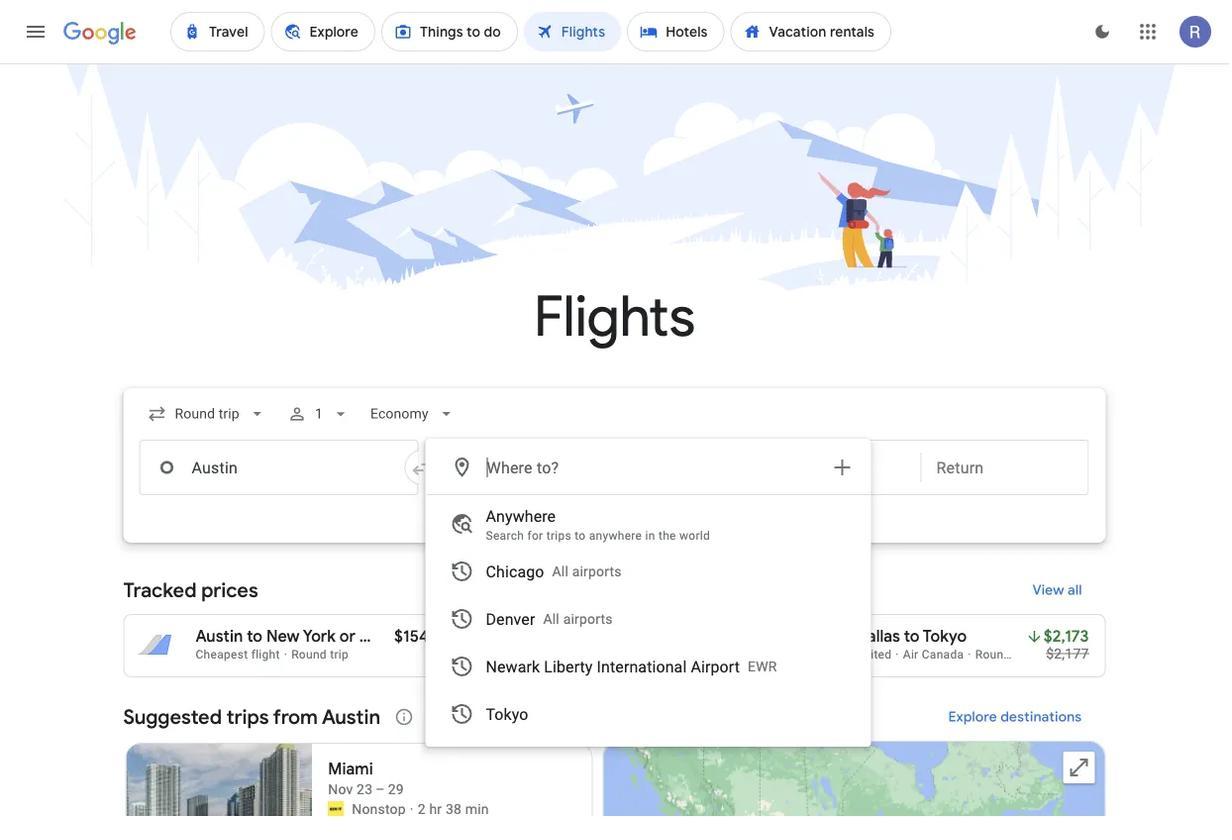 Task type: describe. For each thing, give the bounding box(es) containing it.
tokyo inside tracked prices region
[[923, 627, 967, 647]]

for
[[527, 529, 543, 543]]

all for denver
[[543, 611, 560, 627]]

chicago all airports
[[486, 562, 622, 581]]

new
[[266, 627, 300, 647]]

explore for explore
[[604, 532, 653, 550]]

austin inside 'region'
[[322, 704, 380, 730]]

suggested trips from austin region
[[123, 693, 1106, 817]]

denver all airports
[[486, 610, 613, 629]]

tokyo, from your search history option
[[426, 690, 870, 738]]

anywhere search for trips to anywhere in the world
[[486, 507, 710, 543]]

round for austin
[[291, 648, 327, 662]]

destinations
[[1001, 708, 1082, 726]]

world
[[680, 529, 710, 543]]

search
[[486, 529, 524, 543]]

newark inside tracked prices region
[[359, 627, 416, 647]]

trips inside the anywhere search for trips to anywhere in the world
[[547, 529, 572, 543]]

2 round from the left
[[622, 648, 657, 662]]

newark liberty international airport (ewr), from your search history option
[[426, 643, 870, 690]]

 image inside suggested trips from austin 'region'
[[410, 799, 414, 817]]

cheapest for austin
[[196, 648, 248, 662]]

where to?
[[487, 458, 559, 477]]

$158
[[727, 645, 759, 662]]

view
[[1033, 582, 1064, 599]]

main menu image
[[24, 20, 48, 44]]

prices
[[201, 578, 258, 603]]

round for dallas
[[976, 648, 1011, 662]]

to inside the anywhere search for trips to anywhere in the world
[[575, 529, 586, 543]]

miami nov 23 – 29
[[328, 759, 404, 797]]

liberty
[[544, 657, 593, 676]]

nov
[[328, 781, 353, 797]]

destination, select multiple airports image
[[831, 456, 854, 479]]

cheapest flight for austin
[[196, 648, 280, 662]]

international
[[597, 657, 687, 676]]

suggested trips from austin
[[123, 704, 380, 730]]

all
[[1068, 582, 1082, 599]]

tracked
[[123, 578, 197, 603]]

2 round trip from the left
[[622, 648, 679, 662]]

flight for new
[[251, 648, 280, 662]]

united
[[856, 648, 892, 662]]

$2,177
[[1046, 645, 1089, 662]]

all for chicago
[[552, 563, 569, 580]]

suggested
[[123, 704, 222, 730]]

to for dallas to chicago
[[574, 627, 590, 647]]

1 button
[[279, 390, 358, 438]]

round trip for austin
[[291, 648, 349, 662]]

chicago inside tracked prices region
[[593, 627, 655, 647]]

2173 US dollars text field
[[1044, 627, 1089, 647]]

chicago (all airports), from your search history option
[[426, 548, 870, 595]]

dallas to chicago
[[526, 627, 655, 647]]

ewr
[[748, 658, 777, 675]]

spirit image
[[328, 801, 344, 817]]

tracked prices region
[[123, 567, 1106, 678]]

anywhere
[[589, 529, 642, 543]]

view all
[[1033, 582, 1082, 599]]

newark inside option
[[486, 657, 540, 676]]

chicago inside option
[[486, 562, 544, 581]]

denver (all airports), from your search history option
[[426, 595, 870, 643]]

23 – 29
[[357, 781, 404, 797]]

flight for chicago
[[582, 648, 610, 662]]

miami
[[328, 759, 373, 780]]

explore destinations
[[949, 708, 1082, 726]]



Task type: vqa. For each thing, say whether or not it's contained in the screenshot.


Task type: locate. For each thing, give the bounding box(es) containing it.
to up the air
[[904, 627, 920, 647]]

newark right or
[[359, 627, 416, 647]]

$154
[[394, 627, 429, 647]]

1 cheapest from the left
[[196, 648, 248, 662]]

explore inside button
[[949, 708, 998, 726]]

1
[[315, 406, 323, 422]]

austin to new york or newark
[[196, 627, 416, 647]]

3 trip from the left
[[1014, 648, 1033, 662]]

dallas up united
[[856, 627, 900, 647]]

1 vertical spatial tokyo
[[486, 705, 529, 724]]

1 round from the left
[[291, 648, 327, 662]]

2177 US dollars text field
[[1046, 645, 1089, 662]]

0 vertical spatial trips
[[547, 529, 572, 543]]

to left the anywhere at bottom
[[575, 529, 586, 543]]

0 horizontal spatial round
[[291, 648, 327, 662]]

in
[[645, 529, 656, 543]]

1 horizontal spatial newark
[[486, 657, 540, 676]]

 image inside tracked prices region
[[284, 648, 287, 662]]

0 horizontal spatial explore
[[604, 532, 653, 550]]

airports inside 'denver all airports'
[[563, 611, 613, 627]]

1 horizontal spatial cheapest
[[526, 648, 578, 662]]

Where else? text field
[[486, 444, 819, 491]]

round trip down york
[[291, 648, 349, 662]]

flight down new
[[251, 648, 280, 662]]

0 vertical spatial newark
[[359, 627, 416, 647]]

anywhere
[[486, 507, 556, 526]]

3 round from the left
[[976, 648, 1011, 662]]

1 horizontal spatial chicago
[[593, 627, 655, 647]]

0 vertical spatial tokyo
[[923, 627, 967, 647]]

trip down the 'denver (all airports), from your search history' option at the bottom of page
[[660, 648, 679, 662]]

newark liberty international airport ewr
[[486, 657, 777, 676]]

tokyo inside tokyo, from your search history option
[[486, 705, 529, 724]]

2 dallas from the left
[[856, 627, 900, 647]]

2 trip from the left
[[660, 648, 679, 662]]

 image
[[410, 799, 414, 817]]

trip left $2,177
[[1014, 648, 1033, 662]]

chicago up newark liberty international airport ewr at the bottom
[[593, 627, 655, 647]]

0 horizontal spatial trip
[[330, 648, 349, 662]]

chicago
[[486, 562, 544, 581], [593, 627, 655, 647]]

flight down dallas to chicago
[[582, 648, 610, 662]]

from
[[273, 704, 318, 730]]

2 cheapest from the left
[[526, 648, 578, 662]]

tokyo down "denver"
[[486, 705, 529, 724]]

154 US dollars text field
[[394, 627, 429, 647]]

airport
[[691, 657, 740, 676]]

all inside 'denver all airports'
[[543, 611, 560, 627]]

tokyo up canada
[[923, 627, 967, 647]]

anywhere option
[[426, 500, 870, 548]]

round trip
[[291, 648, 349, 662], [622, 648, 679, 662], [976, 648, 1033, 662]]

dallas for dallas to tokyo
[[856, 627, 900, 647]]

trips right for
[[547, 529, 572, 543]]

1 dallas from the left
[[526, 627, 570, 647]]

cheapest down prices
[[196, 648, 248, 662]]

1 horizontal spatial explore
[[949, 708, 998, 726]]

all up 'denver all airports'
[[552, 563, 569, 580]]

airports for denver
[[563, 611, 613, 627]]

2 horizontal spatial round
[[976, 648, 1011, 662]]

Flight search field
[[107, 388, 1122, 747]]

tokyo
[[923, 627, 967, 647], [486, 705, 529, 724]]

york
[[303, 627, 336, 647]]

1 horizontal spatial round
[[622, 648, 657, 662]]

round trip right canada
[[976, 648, 1033, 662]]

airports
[[572, 563, 622, 580], [563, 611, 613, 627]]

or
[[340, 627, 356, 647]]

to?
[[537, 458, 559, 477]]

chicago down search
[[486, 562, 544, 581]]

airports for chicago
[[572, 563, 622, 580]]

0 vertical spatial austin
[[196, 627, 243, 647]]

to for dallas to tokyo
[[904, 627, 920, 647]]

1 vertical spatial all
[[543, 611, 560, 627]]

None text field
[[139, 440, 419, 495]]

austin
[[196, 627, 243, 647], [322, 704, 380, 730]]

1 vertical spatial trips
[[227, 704, 269, 730]]

1 horizontal spatial flight
[[582, 648, 610, 662]]

trips
[[547, 529, 572, 543], [227, 704, 269, 730]]

explore destinations button
[[925, 693, 1106, 741]]

2 flight from the left
[[582, 648, 610, 662]]

newark
[[359, 627, 416, 647], [486, 657, 540, 676]]

0 horizontal spatial trips
[[227, 704, 269, 730]]

to up the liberty
[[574, 627, 590, 647]]

1 vertical spatial chicago
[[593, 627, 655, 647]]

Return text field
[[937, 441, 1073, 494]]

tracked prices
[[123, 578, 258, 603]]

3 round trip from the left
[[976, 648, 1033, 662]]

1 trip from the left
[[330, 648, 349, 662]]

trip for austin to new york or newark
[[330, 648, 349, 662]]

None field
[[139, 396, 275, 432], [362, 396, 464, 432], [139, 396, 275, 432], [362, 396, 464, 432]]

2 cheapest flight from the left
[[526, 648, 610, 662]]

0 vertical spatial airports
[[572, 563, 622, 580]]

1 vertical spatial airports
[[563, 611, 613, 627]]

canada
[[922, 648, 964, 662]]

1 horizontal spatial round trip
[[622, 648, 679, 662]]

cheapest flight down dallas to chicago
[[526, 648, 610, 662]]

0 horizontal spatial austin
[[196, 627, 243, 647]]

airports down 'explore' button
[[572, 563, 622, 580]]

to for austin to new york or newark
[[247, 627, 263, 647]]

cheapest flight for dallas
[[526, 648, 610, 662]]

dallas for dallas to chicago
[[526, 627, 570, 647]]

cheapest down 'denver all airports'
[[526, 648, 578, 662]]

enter your destination dialog
[[425, 439, 871, 747]]

2 horizontal spatial round trip
[[976, 648, 1033, 662]]

1 horizontal spatial cheapest flight
[[526, 648, 610, 662]]

all inside chicago all airports
[[552, 563, 569, 580]]

0 vertical spatial explore
[[604, 532, 653, 550]]

round right canada
[[976, 648, 1011, 662]]

0 horizontal spatial cheapest flight
[[196, 648, 280, 662]]

round down austin to new york or newark
[[291, 648, 327, 662]]

1 flight from the left
[[251, 648, 280, 662]]

denver
[[486, 610, 535, 629]]

cheapest for dallas
[[526, 648, 578, 662]]

158 US dollars text field
[[727, 645, 759, 662]]

 image
[[284, 648, 287, 662]]

0 horizontal spatial cheapest
[[196, 648, 248, 662]]

list box containing anywhere
[[426, 495, 870, 746]]

0 vertical spatial chicago
[[486, 562, 544, 581]]

flight
[[251, 648, 280, 662], [582, 648, 610, 662]]

round trip down the 'denver (all airports), from your search history' option at the bottom of page
[[622, 648, 679, 662]]

trips left from
[[227, 704, 269, 730]]

2 horizontal spatial trip
[[1014, 648, 1033, 662]]

0 horizontal spatial tokyo
[[486, 705, 529, 724]]

1 cheapest flight from the left
[[196, 648, 280, 662]]

cheapest flight
[[196, 648, 280, 662], [526, 648, 610, 662]]

flights
[[534, 282, 695, 352]]

1 vertical spatial austin
[[322, 704, 380, 730]]

round trip for dallas
[[976, 648, 1033, 662]]

round down the 'denver (all airports), from your search history' option at the bottom of page
[[622, 648, 657, 662]]

1 horizontal spatial tokyo
[[923, 627, 967, 647]]

airports inside chicago all airports
[[572, 563, 622, 580]]

the
[[659, 529, 676, 543]]

1 horizontal spatial dallas
[[856, 627, 900, 647]]

austin down prices
[[196, 627, 243, 647]]

change appearance image
[[1079, 8, 1126, 55]]

all right "denver"
[[543, 611, 560, 627]]

air
[[903, 648, 919, 662]]

explore for explore destinations
[[949, 708, 998, 726]]

austin up miami in the bottom of the page
[[322, 704, 380, 730]]

Departure text field
[[769, 441, 906, 494]]

airports up the liberty
[[563, 611, 613, 627]]

trip for dallas to tokyo
[[1014, 648, 1033, 662]]

1 horizontal spatial austin
[[322, 704, 380, 730]]

explore button
[[561, 521, 669, 561]]

dallas
[[526, 627, 570, 647], [856, 627, 900, 647]]

explore inside button
[[604, 532, 653, 550]]

1 horizontal spatial trips
[[547, 529, 572, 543]]

explore
[[604, 532, 653, 550], [949, 708, 998, 726]]

0 horizontal spatial flight
[[251, 648, 280, 662]]

1 vertical spatial explore
[[949, 708, 998, 726]]

1 horizontal spatial trip
[[660, 648, 679, 662]]

air canada
[[903, 648, 964, 662]]

newark down "denver"
[[486, 657, 540, 676]]

cheapest flight down new
[[196, 648, 280, 662]]

to
[[575, 529, 586, 543], [247, 627, 263, 647], [574, 627, 590, 647], [904, 627, 920, 647]]

trips inside suggested trips from austin 'region'
[[227, 704, 269, 730]]

austin inside tracked prices region
[[196, 627, 243, 647]]

0 horizontal spatial dallas
[[526, 627, 570, 647]]

to left new
[[247, 627, 263, 647]]

1 round trip from the left
[[291, 648, 349, 662]]

0 vertical spatial all
[[552, 563, 569, 580]]

0 horizontal spatial newark
[[359, 627, 416, 647]]

where
[[487, 458, 533, 477]]

list box inside enter your destination dialog
[[426, 495, 870, 746]]

cheapest
[[196, 648, 248, 662], [526, 648, 578, 662]]

dallas to tokyo
[[856, 627, 967, 647]]

$2,173
[[1044, 627, 1089, 647]]

1 vertical spatial newark
[[486, 657, 540, 676]]

trip
[[330, 648, 349, 662], [660, 648, 679, 662], [1014, 648, 1033, 662]]

dallas up the liberty
[[526, 627, 570, 647]]

0 horizontal spatial chicago
[[486, 562, 544, 581]]

trip down or
[[330, 648, 349, 662]]

all
[[552, 563, 569, 580], [543, 611, 560, 627]]

list box
[[426, 495, 870, 746]]

round
[[291, 648, 327, 662], [622, 648, 657, 662], [976, 648, 1011, 662]]

0 horizontal spatial round trip
[[291, 648, 349, 662]]



